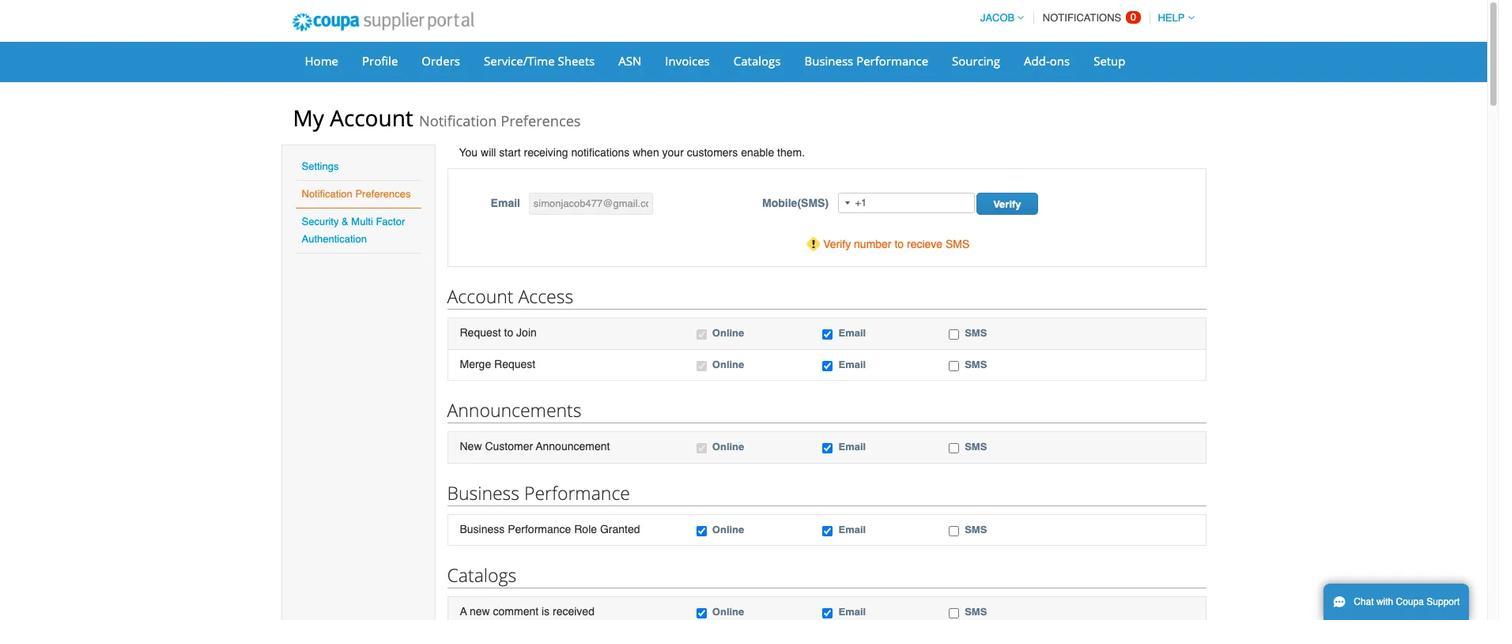 Task type: describe. For each thing, give the bounding box(es) containing it.
sourcing
[[952, 53, 1000, 69]]

online for request to join
[[712, 327, 744, 339]]

business performance link
[[794, 49, 939, 73]]

your
[[662, 146, 684, 159]]

them.
[[777, 146, 805, 159]]

security & multi factor authentication
[[302, 216, 405, 245]]

sms for announcement
[[965, 441, 987, 453]]

notifications 0
[[1043, 11, 1136, 24]]

you will start receiving notifications when your customers enable them.
[[459, 146, 805, 159]]

sms for comment
[[965, 607, 987, 619]]

customers
[[687, 146, 738, 159]]

access
[[518, 284, 573, 309]]

0 vertical spatial request
[[460, 327, 501, 339]]

0 horizontal spatial to
[[504, 327, 513, 339]]

home
[[305, 53, 338, 69]]

business performance role granted
[[460, 523, 640, 536]]

merge
[[460, 358, 491, 371]]

setup link
[[1084, 49, 1136, 73]]

catalogs link
[[723, 49, 791, 73]]

notification inside my account notification preferences
[[419, 112, 497, 130]]

email for join
[[839, 327, 866, 339]]

0 horizontal spatial preferences
[[355, 188, 411, 200]]

announcements
[[447, 398, 582, 423]]

settings link
[[302, 161, 339, 172]]

add-ons
[[1024, 53, 1070, 69]]

help
[[1158, 12, 1185, 24]]

ons
[[1050, 53, 1070, 69]]

account access
[[447, 284, 573, 309]]

service/time sheets link
[[474, 49, 605, 73]]

asn link
[[608, 49, 652, 73]]

will
[[481, 146, 496, 159]]

recieve
[[907, 238, 943, 251]]

notification preferences
[[302, 188, 411, 200]]

1 horizontal spatial account
[[447, 284, 514, 309]]

orders
[[422, 53, 460, 69]]

factor
[[376, 216, 405, 228]]

preferences inside my account notification preferences
[[501, 112, 581, 130]]

sms for role
[[965, 524, 987, 536]]

online for merge request
[[712, 359, 744, 371]]

notifications
[[1043, 12, 1122, 24]]

online for business performance role granted
[[712, 524, 744, 536]]

chat with coupa support
[[1354, 597, 1460, 608]]

sms for join
[[965, 327, 987, 339]]

start
[[499, 146, 521, 159]]

role
[[574, 523, 597, 536]]

enable
[[741, 146, 774, 159]]

catalogs inside catalogs link
[[734, 53, 781, 69]]

announcement
[[536, 441, 610, 453]]

new
[[470, 606, 490, 619]]

when
[[633, 146, 659, 159]]

2 vertical spatial business
[[460, 523, 505, 536]]

add-
[[1024, 53, 1050, 69]]

1 vertical spatial performance
[[524, 481, 630, 506]]

telephone country code image
[[846, 202, 851, 205]]

with
[[1377, 597, 1394, 608]]

my
[[293, 103, 324, 133]]

1 vertical spatial notification
[[302, 188, 353, 200]]

asn
[[619, 53, 642, 69]]

0
[[1131, 11, 1136, 23]]

merge request
[[460, 358, 536, 371]]

authentication
[[302, 233, 367, 245]]

home link
[[295, 49, 349, 73]]

is
[[542, 606, 550, 619]]



Task type: vqa. For each thing, say whether or not it's contained in the screenshot.
Financial Performance to the left
no



Task type: locate. For each thing, give the bounding box(es) containing it.
business performance
[[805, 53, 929, 69], [447, 481, 630, 506]]

None text field
[[529, 193, 653, 215]]

notifications
[[571, 146, 630, 159]]

help link
[[1151, 12, 1195, 24]]

security
[[302, 216, 339, 228]]

granted
[[600, 523, 640, 536]]

verify inside button
[[993, 199, 1021, 210]]

+1 201-555-0123 text field
[[839, 193, 976, 214]]

online
[[712, 327, 744, 339], [712, 359, 744, 371], [712, 441, 744, 453], [712, 524, 744, 536], [712, 607, 744, 619]]

0 vertical spatial business performance
[[805, 53, 929, 69]]

support
[[1427, 597, 1460, 608]]

notification down settings link
[[302, 188, 353, 200]]

catalogs right invoices link
[[734, 53, 781, 69]]

preferences up receiving
[[501, 112, 581, 130]]

orders link
[[411, 49, 471, 73]]

coupa supplier portal image
[[281, 2, 485, 42]]

5 online from the top
[[712, 607, 744, 619]]

jacob
[[981, 12, 1015, 24]]

account
[[330, 103, 413, 133], [447, 284, 514, 309]]

email for role
[[839, 524, 866, 536]]

notification preferences link
[[302, 188, 411, 200]]

0 vertical spatial account
[[330, 103, 413, 133]]

1 vertical spatial business
[[447, 481, 520, 506]]

1 horizontal spatial verify
[[993, 199, 1021, 210]]

chat
[[1354, 597, 1374, 608]]

1 online from the top
[[712, 327, 744, 339]]

1 vertical spatial account
[[447, 284, 514, 309]]

sheets
[[558, 53, 595, 69]]

profile
[[362, 53, 398, 69]]

0 horizontal spatial business performance
[[447, 481, 630, 506]]

1 horizontal spatial business performance
[[805, 53, 929, 69]]

receiving
[[524, 146, 568, 159]]

service/time
[[484, 53, 555, 69]]

0 vertical spatial performance
[[857, 53, 929, 69]]

new customer announcement
[[460, 441, 610, 453]]

1 vertical spatial preferences
[[355, 188, 411, 200]]

notification
[[419, 112, 497, 130], [302, 188, 353, 200]]

1 vertical spatial to
[[504, 327, 513, 339]]

mobile(sms)
[[762, 197, 829, 210]]

request to join
[[460, 327, 537, 339]]

None checkbox
[[823, 330, 833, 340], [949, 330, 959, 340], [823, 361, 833, 371], [949, 444, 959, 454], [697, 526, 707, 537], [823, 526, 833, 537], [949, 526, 959, 537], [823, 609, 833, 619], [823, 330, 833, 340], [949, 330, 959, 340], [823, 361, 833, 371], [949, 444, 959, 454], [697, 526, 707, 537], [823, 526, 833, 537], [949, 526, 959, 537], [823, 609, 833, 619]]

email
[[491, 197, 520, 210], [839, 327, 866, 339], [839, 359, 866, 371], [839, 441, 866, 453], [839, 524, 866, 536], [839, 607, 866, 619]]

business
[[805, 53, 854, 69], [447, 481, 520, 506], [460, 523, 505, 536]]

1 horizontal spatial preferences
[[501, 112, 581, 130]]

a
[[460, 606, 467, 619]]

profile link
[[352, 49, 408, 73]]

performance
[[857, 53, 929, 69], [524, 481, 630, 506], [508, 523, 571, 536]]

sourcing link
[[942, 49, 1011, 73]]

to left recieve
[[895, 238, 904, 251]]

None checkbox
[[697, 330, 707, 340], [697, 361, 707, 371], [949, 361, 959, 371], [697, 444, 707, 454], [823, 444, 833, 454], [697, 609, 707, 619], [949, 609, 959, 619], [697, 330, 707, 340], [697, 361, 707, 371], [949, 361, 959, 371], [697, 444, 707, 454], [823, 444, 833, 454], [697, 609, 707, 619], [949, 609, 959, 619]]

request
[[460, 327, 501, 339], [494, 358, 536, 371]]

invoices link
[[655, 49, 720, 73]]

service/time sheets
[[484, 53, 595, 69]]

1 vertical spatial catalogs
[[447, 563, 517, 589]]

request up merge
[[460, 327, 501, 339]]

1 vertical spatial request
[[494, 358, 536, 371]]

online for new customer announcement
[[712, 441, 744, 453]]

account down profile link
[[330, 103, 413, 133]]

chat with coupa support button
[[1324, 584, 1470, 621]]

navigation
[[973, 2, 1195, 33]]

0 vertical spatial verify
[[993, 199, 1021, 210]]

sms
[[946, 238, 970, 251], [965, 327, 987, 339], [965, 359, 987, 371], [965, 441, 987, 453], [965, 524, 987, 536], [965, 607, 987, 619]]

0 vertical spatial catalogs
[[734, 53, 781, 69]]

4 online from the top
[[712, 524, 744, 536]]

1 horizontal spatial notification
[[419, 112, 497, 130]]

0 vertical spatial business
[[805, 53, 854, 69]]

Telephone country code field
[[839, 194, 855, 213]]

verify for verify
[[993, 199, 1021, 210]]

catalogs
[[734, 53, 781, 69], [447, 563, 517, 589]]

verify
[[993, 199, 1021, 210], [823, 238, 851, 251]]

2 online from the top
[[712, 359, 744, 371]]

0 vertical spatial notification
[[419, 112, 497, 130]]

email for comment
[[839, 607, 866, 619]]

0 horizontal spatial notification
[[302, 188, 353, 200]]

&
[[342, 216, 349, 228]]

request down join
[[494, 358, 536, 371]]

comment
[[493, 606, 539, 619]]

my account notification preferences
[[293, 103, 581, 133]]

verify for verify number to recieve sms
[[823, 238, 851, 251]]

online for a new comment is received
[[712, 607, 744, 619]]

add-ons link
[[1014, 49, 1080, 73]]

customer
[[485, 441, 533, 453]]

setup
[[1094, 53, 1126, 69]]

a new comment is received
[[460, 606, 595, 619]]

1 horizontal spatial to
[[895, 238, 904, 251]]

join
[[516, 327, 537, 339]]

2 vertical spatial performance
[[508, 523, 571, 536]]

received
[[553, 606, 595, 619]]

email for announcement
[[839, 441, 866, 453]]

0 horizontal spatial verify
[[823, 238, 851, 251]]

to left join
[[504, 327, 513, 339]]

you
[[459, 146, 478, 159]]

business inside 'business performance' link
[[805, 53, 854, 69]]

navigation containing notifications 0
[[973, 2, 1195, 33]]

0 vertical spatial preferences
[[501, 112, 581, 130]]

coupa
[[1396, 597, 1424, 608]]

catalogs up new
[[447, 563, 517, 589]]

1 vertical spatial verify
[[823, 238, 851, 251]]

to
[[895, 238, 904, 251], [504, 327, 513, 339]]

new
[[460, 441, 482, 453]]

0 vertical spatial to
[[895, 238, 904, 251]]

jacob link
[[973, 12, 1024, 24]]

number
[[854, 238, 892, 251]]

3 online from the top
[[712, 441, 744, 453]]

1 vertical spatial business performance
[[447, 481, 630, 506]]

1 horizontal spatial catalogs
[[734, 53, 781, 69]]

0 horizontal spatial account
[[330, 103, 413, 133]]

notification up you
[[419, 112, 497, 130]]

settings
[[302, 161, 339, 172]]

account up request to join on the left bottom of the page
[[447, 284, 514, 309]]

security & multi factor authentication link
[[302, 216, 405, 245]]

preferences up factor
[[355, 188, 411, 200]]

verify button
[[977, 193, 1038, 215]]

verify number to recieve sms
[[823, 238, 970, 251]]

preferences
[[501, 112, 581, 130], [355, 188, 411, 200]]

multi
[[351, 216, 373, 228]]

0 horizontal spatial catalogs
[[447, 563, 517, 589]]

invoices
[[665, 53, 710, 69]]



